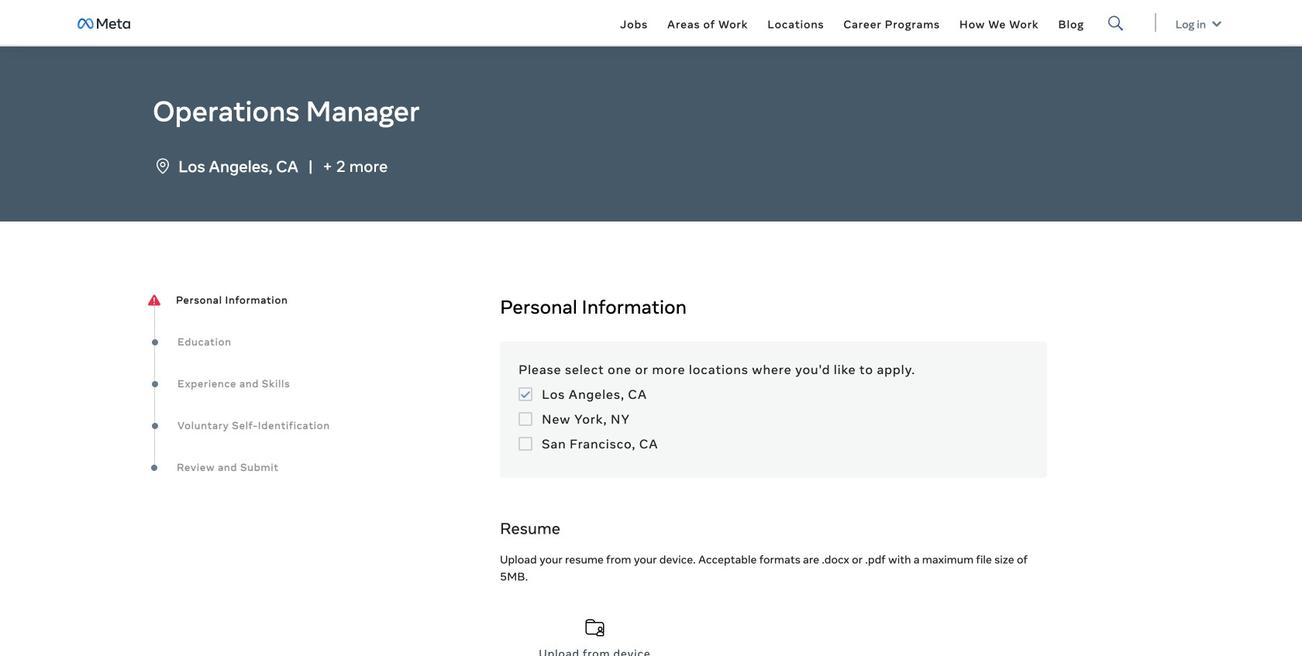 Task type: describe. For each thing, give the bounding box(es) containing it.
desktop nav logo image
[[78, 18, 130, 30]]



